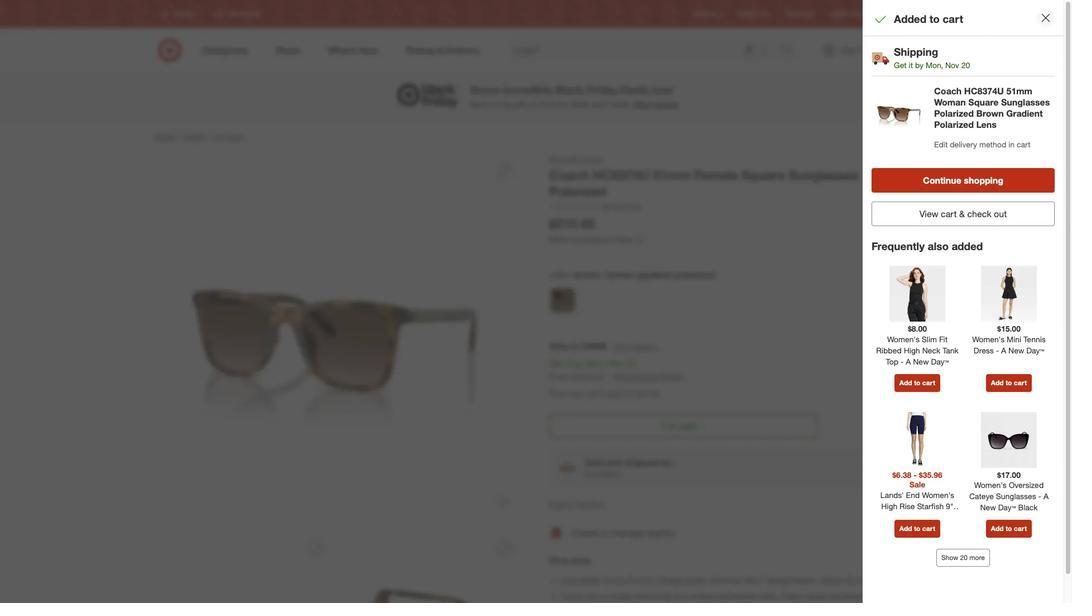 Task type: describe. For each thing, give the bounding box(es) containing it.
and inside frame size is usually defined by lens, bridge and temple width. these values are always displayed in that order, in millimeters. as a reference, you may want to check the size of your current eyewear, b
[[717, 592, 730, 601]]

a for $17.00 women's oversized cateye sunglasses - a new day™ black
[[1044, 492, 1049, 501]]

- inside $15.00 women's mini tennis dress - a new day™
[[997, 346, 1000, 355]]

when
[[550, 235, 570, 244]]

ship
[[550, 341, 569, 352]]

be the first! link
[[550, 201, 642, 213]]

frequently
[[872, 239, 925, 252]]

health
[[183, 132, 205, 141]]

may
[[718, 603, 733, 603]]

millimeters.
[[607, 603, 647, 603]]

a inside $8.00 women's slim fit ribbed high neck tank top - a new day™
[[906, 357, 912, 366]]

edit location
[[614, 342, 658, 351]]

fulfillment region
[[550, 340, 919, 489]]

2 vertical spatial coach
[[550, 167, 589, 183]]

2 brown from the left
[[609, 269, 636, 281]]

sold
[[586, 457, 605, 468]]

high inside $6.38 - $35.96 sale lands' end women's high rise starfish 9" bike shorts
[[882, 502, 898, 511]]

report this item button
[[550, 499, 606, 510]]

find stores link
[[887, 9, 921, 19]]

neck
[[923, 346, 941, 355]]

sale
[[910, 480, 926, 490]]

0 vertical spatial check
[[968, 208, 992, 219]]

create
[[572, 527, 599, 539]]

add to cart button for lands'
[[895, 520, 941, 538]]

gradient
[[1007, 108, 1044, 119]]

score
[[471, 84, 500, 96]]

sunglasses inside the coach hc8374u 51mm woman square sunglasses polarized brown gradient polarized lens
[[1002, 96, 1051, 108]]

a
[[660, 603, 664, 603]]

oversized
[[1009, 481, 1044, 490]]

stores
[[902, 10, 921, 18]]

black inside $17.00 women's oversized cateye sunglasses - a new day™ black
[[1019, 503, 1038, 513]]

[5.51in]
[[848, 576, 873, 586]]

are
[[830, 592, 841, 601]]

as
[[649, 603, 658, 603]]

1 vertical spatial size
[[800, 603, 813, 603]]

frame size is usually defined by lens, bridge and temple width. these values are always displayed in that order, in millimeters. as a reference, you may want to check the size of your current eyewear, b
[[561, 592, 911, 603]]

friday
[[587, 84, 618, 96]]

square inside the coach hc8374u 51mm woman square sunglasses polarized brown gradient polarized lens
[[969, 96, 999, 108]]

new for $17.00 women's oversized cateye sunglasses - a new day™ black
[[981, 503, 997, 513]]

start
[[634, 100, 652, 109]]

day™ for $15.00 women's mini tennis dress - a new day™
[[1027, 346, 1045, 355]]

add to cart for ribbed
[[900, 379, 936, 387]]

deals
[[621, 84, 649, 96]]

be
[[602, 202, 611, 211]]

lens width: 51mm [2.01in] / bridge width: 20mm [0.79in] / temple width: 140mm [5.51in]
[[561, 576, 873, 586]]

add to cart button for dress
[[987, 374, 1033, 392]]

in right method at the top right of the page
[[1009, 139, 1015, 149]]

a for $15.00 women's mini tennis dress - a new day™
[[1002, 346, 1007, 355]]

values
[[805, 592, 828, 601]]

to down $8.00 women's slim fit ribbed high neck tank top - a new day™ at the bottom right
[[915, 379, 921, 387]]

isn't
[[589, 388, 604, 399]]

edit for edit location
[[614, 342, 628, 351]]

get inside get it by mon, nov 20 free shipping - exclusions apply.
[[550, 358, 564, 369]]

sign in
[[893, 529, 914, 537]]

target / health / eye care
[[154, 132, 244, 141]]

target circle link
[[831, 9, 869, 19]]

$17.00
[[998, 470, 1021, 480]]

shorts
[[915, 513, 938, 522]]

to inside frame size is usually defined by lens, bridge and temple width. these values are always displayed in that order, in millimeters. as a reference, you may want to check the size of your current eyewear, b
[[754, 603, 761, 603]]

women's oversized cateye sunglasses - a new day™ black image
[[982, 412, 1038, 468]]

style
[[572, 556, 592, 567]]

get inside shipping get it by mon, nov 20
[[895, 60, 907, 70]]

sign
[[893, 529, 906, 537]]

online
[[612, 235, 633, 244]]

/ left eye
[[208, 132, 210, 141]]

women's for dress
[[973, 335, 1005, 344]]

/ left bridge
[[656, 576, 659, 586]]

view
[[920, 208, 939, 219]]

fit & style
[[550, 556, 592, 567]]

0 horizontal spatial lens
[[561, 576, 578, 586]]

on
[[490, 100, 499, 109]]

and inside sold and shipped by luxottica
[[607, 457, 623, 468]]

20mm
[[711, 576, 733, 586]]

in right displayed
[[904, 592, 911, 601]]

rise
[[900, 502, 916, 511]]

add to cart for dress
[[992, 379, 1028, 387]]

mon, inside shipping get it by mon, nov 20
[[926, 60, 944, 70]]

What can we help you find? suggestions appear below search field
[[508, 38, 786, 63]]

$8.00 women's slim fit ribbed high neck tank top - a new day™
[[877, 324, 959, 366]]

target link
[[154, 132, 176, 141]]

this item isn't sold in stores
[[550, 388, 660, 399]]

dress
[[974, 346, 995, 355]]

0 horizontal spatial fit
[[550, 556, 560, 567]]

the inside frame size is usually defined by lens, bridge and temple width. these values are always displayed in that order, in millimeters. as a reference, you may want to check the size of your current eyewear, b
[[786, 603, 798, 603]]

women's slim fit ribbed high neck tank top - a new day™ image
[[890, 266, 946, 322]]

report
[[550, 500, 574, 509]]

shop all coach coach hc8374u 51mm female square sunglasses polarized
[[550, 154, 860, 199]]

manage
[[612, 527, 644, 539]]

lens inside the coach hc8374u 51mm woman square sunglasses polarized brown gradient polarized lens
[[977, 119, 997, 130]]

find
[[539, 100, 552, 109]]

by inside get it by mon, nov 20 free shipping - exclusions apply.
[[574, 358, 584, 369]]

0 horizontal spatial size
[[585, 592, 599, 601]]

gifts
[[515, 100, 530, 109]]

2 horizontal spatial &
[[960, 208, 966, 219]]

edit delivery method in cart
[[935, 139, 1031, 149]]

of
[[815, 603, 822, 603]]

cart right method at the top right of the page
[[1017, 139, 1031, 149]]

hc8374u inside the coach hc8374u 51mm woman square sunglasses polarized brown gradient polarized lens
[[965, 85, 1005, 96]]

to down shorts
[[915, 525, 921, 533]]

target circle
[[831, 10, 869, 18]]

sold
[[607, 388, 624, 399]]

this
[[576, 500, 589, 509]]

1 width: from the left
[[580, 576, 602, 586]]

each
[[592, 100, 609, 109]]

ribbed
[[877, 346, 902, 355]]

3 width: from the left
[[795, 576, 817, 586]]

hc8374u inside shop all coach coach hc8374u 51mm female square sunglasses polarized
[[593, 167, 650, 183]]

is
[[601, 592, 607, 601]]

coach inside the coach hc8374u 51mm woman square sunglasses polarized brown gradient polarized lens
[[935, 85, 962, 96]]

square inside shop all coach coach hc8374u 51mm female square sunglasses polarized
[[742, 167, 786, 183]]

day™ for $17.00 women's oversized cateye sunglasses - a new day™ black
[[999, 503, 1017, 513]]

bridge
[[692, 592, 715, 601]]

nov inside shipping get it by mon, nov 20
[[946, 60, 960, 70]]

/ down when purchased online
[[603, 269, 607, 281]]

by inside frame size is usually defined by lens, bridge and temple width. these values are always displayed in that order, in millimeters. as a reference, you may want to check the size of your current eyewear, b
[[664, 592, 672, 601]]

women's mini tennis dress - a new day™ image
[[982, 266, 1038, 322]]

current
[[842, 603, 867, 603]]

this
[[550, 388, 566, 399]]

high inside $8.00 women's slim fit ribbed high neck tank top - a new day™
[[904, 346, 921, 355]]

redcard link
[[787, 9, 814, 19]]

free
[[550, 371, 568, 382]]

$8.00
[[909, 324, 928, 334]]

sunglasses inside $17.00 women's oversized cateye sunglasses - a new day™ black
[[997, 492, 1037, 501]]

find
[[887, 10, 900, 18]]

it inside shipping get it by mon, nov 20
[[909, 60, 914, 70]]

in inside fulfillment region
[[626, 388, 633, 399]]

mini
[[1007, 335, 1022, 344]]

also
[[928, 239, 949, 252]]

20 inside button
[[961, 554, 968, 562]]

cart right stores
[[943, 12, 964, 25]]

purchased
[[572, 235, 610, 244]]

sold and shipped by luxottica
[[586, 457, 672, 479]]

circle
[[852, 10, 869, 18]]

health link
[[183, 132, 205, 141]]

fit inside $8.00 women's slim fit ribbed high neck tank top - a new day™
[[940, 335, 948, 344]]

sunglasses inside shop all coach coach hc8374u 51mm female square sunglasses polarized
[[789, 167, 860, 183]]

add to cart button for ribbed
[[895, 374, 941, 392]]

$15.00 women's mini tennis dress - a new day™
[[973, 324, 1046, 355]]

add for ribbed
[[900, 379, 913, 387]]

2 width: from the left
[[686, 576, 709, 586]]

shipped
[[625, 457, 660, 468]]

redcard
[[787, 10, 814, 18]]



Task type: locate. For each thing, give the bounding box(es) containing it.
day™ inside $8.00 women's slim fit ribbed high neck tank top - a new day™
[[932, 357, 950, 366]]

to down $17.00 women's oversized cateye sunglasses - a new day™ black
[[1006, 525, 1013, 533]]

51mm inside the coach hc8374u 51mm woman square sunglasses polarized brown gradient polarized lens
[[1007, 85, 1033, 96]]

0 horizontal spatial and
[[607, 457, 623, 468]]

1 vertical spatial square
[[742, 167, 786, 183]]

1 vertical spatial day™
[[932, 357, 950, 366]]

0 vertical spatial coach
[[935, 85, 962, 96]]

new down neck
[[914, 357, 930, 366]]

1 vertical spatial the
[[786, 603, 798, 603]]

9"
[[947, 502, 954, 511]]

51mm for sunglasses
[[1007, 85, 1033, 96]]

1 horizontal spatial check
[[968, 208, 992, 219]]

1 horizontal spatial 51mm
[[654, 167, 691, 183]]

black up new
[[556, 84, 584, 96]]

0 horizontal spatial width:
[[580, 576, 602, 586]]

apply.
[[660, 371, 684, 382]]

1 horizontal spatial black
[[1019, 503, 1038, 513]]

view cart & check out
[[920, 208, 1008, 219]]

coach hc8374u 51mm female square sunglasses polarized, 3 of 8 image
[[343, 531, 523, 603]]

51mm for bridge
[[605, 576, 627, 586]]

0 vertical spatial it
[[909, 60, 914, 70]]

by right shipped
[[662, 457, 672, 468]]

2 horizontal spatial new
[[1009, 346, 1025, 355]]

search
[[778, 46, 805, 57]]

coach hc8374u 51mm female square sunglasses polarized, 2 of 8 image
[[154, 531, 334, 603]]

new down cateye
[[981, 503, 997, 513]]

0 vertical spatial sunglasses
[[1002, 96, 1051, 108]]

0 vertical spatial target
[[831, 10, 850, 18]]

you
[[703, 603, 716, 603]]

0 vertical spatial 20
[[962, 60, 971, 70]]

1 vertical spatial new
[[914, 357, 930, 366]]

1 horizontal spatial fit
[[940, 335, 948, 344]]

slim
[[922, 335, 938, 344]]

dialog containing added to cart
[[863, 0, 1073, 603]]

1 vertical spatial &
[[960, 208, 966, 219]]

20 up exclusions
[[627, 358, 637, 369]]

tank
[[943, 346, 959, 355]]

1 horizontal spatial square
[[969, 96, 999, 108]]

& up added
[[960, 208, 966, 219]]

item right this
[[591, 500, 606, 509]]

lens up edit delivery method in cart
[[977, 119, 997, 130]]

0 vertical spatial the
[[614, 202, 625, 211]]

1 horizontal spatial day™
[[999, 503, 1017, 513]]

- down oversized
[[1039, 492, 1042, 501]]

black down oversized
[[1019, 503, 1038, 513]]

1 horizontal spatial nov
[[946, 60, 960, 70]]

to right ship on the right bottom of the page
[[571, 341, 580, 352]]

1 horizontal spatial width:
[[686, 576, 709, 586]]

20 inside shipping get it by mon, nov 20
[[962, 60, 971, 70]]

save
[[471, 100, 488, 109]]

20 left more
[[961, 554, 968, 562]]

black inside score incredible black friday deals now save on top gifts & find new deals each week. start saving
[[556, 84, 584, 96]]

2 vertical spatial 51mm
[[605, 576, 627, 586]]

frequently also added
[[872, 239, 984, 252]]

- inside get it by mon, nov 20 free shipping - exclusions apply.
[[607, 371, 610, 382]]

2 horizontal spatial width:
[[795, 576, 817, 586]]

registry
[[695, 10, 719, 18]]

by inside shipping get it by mon, nov 20
[[916, 60, 924, 70]]

0 vertical spatial edit
[[935, 139, 948, 149]]

lens up frame
[[561, 576, 578, 586]]

add to cart button for sunglasses
[[987, 520, 1033, 538]]

cateye
[[970, 492, 995, 501]]

to right 'added'
[[930, 12, 940, 25]]

women's inside $17.00 women's oversized cateye sunglasses - a new day™ black
[[975, 481, 1007, 490]]

0 vertical spatial lens
[[977, 119, 997, 130]]

-
[[997, 346, 1000, 355], [901, 357, 904, 366], [607, 371, 610, 382], [914, 470, 917, 480], [1039, 492, 1042, 501]]

day™ down neck
[[932, 357, 950, 366]]

51mm inside shop all coach coach hc8374u 51mm female square sunglasses polarized
[[654, 167, 691, 183]]

eyewear,
[[869, 603, 899, 603]]

or
[[601, 527, 610, 539]]

starfish
[[918, 502, 944, 511]]

in right sign
[[908, 529, 914, 537]]

cart down neck
[[923, 379, 936, 387]]

square right female
[[742, 167, 786, 183]]

to
[[930, 12, 940, 25], [571, 341, 580, 352], [915, 379, 921, 387], [1006, 379, 1013, 387], [915, 525, 921, 533], [1006, 525, 1013, 533], [754, 603, 761, 603]]

0 vertical spatial hc8374u
[[965, 85, 1005, 96]]

check left out
[[968, 208, 992, 219]]

to down width. in the bottom of the page
[[754, 603, 761, 603]]

1 horizontal spatial size
[[800, 603, 813, 603]]

defined
[[635, 592, 661, 601]]

width: up bridge
[[686, 576, 709, 586]]

1 vertical spatial target
[[154, 132, 176, 141]]

sign in button
[[886, 524, 919, 542]]

0 vertical spatial and
[[607, 457, 623, 468]]

it
[[909, 60, 914, 70], [567, 358, 572, 369]]

0 horizontal spatial day™
[[932, 357, 950, 366]]

2 vertical spatial 20
[[961, 554, 968, 562]]

polarized
[[676, 269, 715, 281]]

shopping
[[965, 175, 1004, 186]]

add down bike
[[900, 525, 913, 533]]

score incredible black friday deals now save on top gifts & find new deals each week. start saving
[[471, 84, 679, 109]]

new inside $15.00 women's mini tennis dress - a new day™
[[1009, 346, 1025, 355]]

day™ inside $17.00 women's oversized cateye sunglasses - a new day™ black
[[999, 503, 1017, 513]]

51mm up the usually
[[605, 576, 627, 586]]

shipping
[[570, 371, 604, 382]]

target left circle
[[831, 10, 850, 18]]

women's up dress
[[973, 335, 1005, 344]]

temple
[[767, 576, 792, 586]]

new inside $17.00 women's oversized cateye sunglasses - a new day™ black
[[981, 503, 997, 513]]

- inside $6.38 - $35.96 sale lands' end women's high rise starfish 9" bike shorts
[[914, 470, 917, 480]]

0 horizontal spatial brown
[[574, 269, 601, 281]]

1 vertical spatial lens
[[561, 576, 578, 586]]

lens,
[[674, 592, 690, 601]]

polarized for sunglasses
[[550, 183, 607, 199]]

1 horizontal spatial a
[[1002, 346, 1007, 355]]

it up free
[[567, 358, 572, 369]]

1 horizontal spatial and
[[717, 592, 730, 601]]

exclusions
[[615, 371, 658, 382]]

0 horizontal spatial new
[[914, 357, 930, 366]]

ad
[[761, 10, 769, 18]]

search button
[[778, 38, 805, 65]]

incredible
[[503, 84, 553, 96]]

continue
[[924, 175, 962, 186]]

- inside $17.00 women's oversized cateye sunglasses - a new day™ black
[[1039, 492, 1042, 501]]

1 vertical spatial 51mm
[[654, 167, 691, 183]]

bike
[[898, 513, 913, 522]]

the down these
[[786, 603, 798, 603]]

coach down the 'all'
[[550, 167, 589, 183]]

2 horizontal spatial a
[[1044, 492, 1049, 501]]

high left neck
[[904, 346, 921, 355]]

1 horizontal spatial new
[[981, 503, 997, 513]]

always
[[843, 592, 867, 601]]

new down mini
[[1009, 346, 1025, 355]]

show
[[942, 554, 959, 562]]

mon, down shipping
[[926, 60, 944, 70]]

1 vertical spatial it
[[567, 358, 572, 369]]

in inside button
[[908, 529, 914, 537]]

to inside fulfillment region
[[571, 341, 580, 352]]

cart down $17.00 women's oversized cateye sunglasses - a new day™ black
[[1015, 525, 1028, 533]]

brown / brown gradient polarized image
[[551, 289, 575, 312]]

0 vertical spatial mon,
[[926, 60, 944, 70]]

add for dress
[[992, 379, 1004, 387]]

- right top
[[901, 357, 904, 366]]

add to cart down shorts
[[900, 525, 936, 533]]

show 20 more button
[[937, 549, 991, 567]]

brown right color
[[574, 269, 601, 281]]

day™ down tennis
[[1027, 346, 1045, 355]]

square right woman
[[969, 96, 999, 108]]

coach down shipping get it by mon, nov 20 on the top right of the page
[[935, 85, 962, 96]]

new inside $8.00 women's slim fit ribbed high neck tank top - a new day™
[[914, 357, 930, 366]]

add for sunglasses
[[992, 525, 1004, 533]]

1 vertical spatial 20
[[627, 358, 637, 369]]

by up a
[[664, 592, 672, 601]]

item inside fulfillment region
[[569, 388, 586, 399]]

1 vertical spatial nov
[[609, 358, 624, 369]]

a right top
[[906, 357, 912, 366]]

target for target / health / eye care
[[154, 132, 176, 141]]

1 vertical spatial mon,
[[586, 358, 606, 369]]

0 horizontal spatial the
[[614, 202, 625, 211]]

edit left location
[[614, 342, 628, 351]]

hc8374u up brown
[[965, 85, 1005, 96]]

saving
[[655, 100, 679, 109]]

nov
[[946, 60, 960, 70], [609, 358, 624, 369]]

/
[[178, 132, 180, 141], [208, 132, 210, 141], [603, 269, 607, 281], [656, 576, 659, 586], [762, 576, 765, 586]]

eye care link
[[212, 132, 244, 141]]

bridge
[[661, 576, 684, 586]]

width: up is on the right of page
[[580, 576, 602, 586]]

women's up cateye
[[975, 481, 1007, 490]]

$35.96
[[920, 470, 943, 480]]

the
[[614, 202, 625, 211], [786, 603, 798, 603]]

report this item
[[550, 500, 606, 509]]

0 horizontal spatial &
[[532, 100, 537, 109]]

0 horizontal spatial edit
[[614, 342, 628, 351]]

a down oversized
[[1044, 492, 1049, 501]]

0 vertical spatial get
[[895, 60, 907, 70]]

displayed
[[869, 592, 902, 601]]

0 vertical spatial high
[[904, 346, 921, 355]]

add down dress
[[992, 379, 1004, 387]]

1 vertical spatial and
[[717, 592, 730, 601]]

$6.38 - $35.96 sale lands' end women's high rise starfish 9" bike shorts
[[881, 470, 955, 522]]

now
[[652, 84, 673, 96]]

& left find
[[532, 100, 537, 109]]

0 vertical spatial item
[[569, 388, 586, 399]]

women's for sunglasses
[[975, 481, 1007, 490]]

edit for edit delivery method in cart
[[935, 139, 948, 149]]

check down width. in the bottom of the page
[[763, 603, 784, 603]]

size up order,
[[585, 592, 599, 601]]

1 horizontal spatial edit
[[935, 139, 948, 149]]

1 vertical spatial sunglasses
[[789, 167, 860, 183]]

lands'
[[881, 490, 904, 500]]

image gallery element
[[154, 154, 523, 603]]

[2.01in]
[[629, 576, 654, 586]]

nov inside get it by mon, nov 20 free shipping - exclusions apply.
[[609, 358, 624, 369]]

brown left gradient
[[609, 269, 636, 281]]

0 horizontal spatial target
[[154, 132, 176, 141]]

registry
[[647, 527, 677, 539]]

add to cart down neck
[[900, 379, 936, 387]]

coach hc8374u 51mm woman square sunglasses polarized brown gradient polarized lens image
[[872, 85, 928, 141]]

1 horizontal spatial get
[[895, 60, 907, 70]]

1 vertical spatial high
[[882, 502, 898, 511]]

1 horizontal spatial item
[[591, 500, 606, 509]]

/ right [0.79in]
[[762, 576, 765, 586]]

color
[[550, 269, 570, 281]]

add for lands'
[[900, 525, 913, 533]]

gradient
[[638, 269, 674, 281]]

nov up woman
[[946, 60, 960, 70]]

0 horizontal spatial item
[[569, 388, 586, 399]]

day™ down oversized
[[999, 503, 1017, 513]]

0 horizontal spatial black
[[556, 84, 584, 96]]

1 vertical spatial item
[[591, 500, 606, 509]]

0 vertical spatial black
[[556, 84, 584, 96]]

51mm left female
[[654, 167, 691, 183]]

1 horizontal spatial brown
[[609, 269, 636, 281]]

1 brown from the left
[[574, 269, 601, 281]]

0 vertical spatial nov
[[946, 60, 960, 70]]

mon, up "shipping"
[[586, 358, 606, 369]]

0 horizontal spatial a
[[906, 357, 912, 366]]

in down is on the right of page
[[599, 603, 605, 603]]

a inside $15.00 women's mini tennis dress - a new day™
[[1002, 346, 1007, 355]]

1 horizontal spatial mon,
[[926, 60, 944, 70]]

tennis
[[1024, 335, 1046, 344]]

polarized for gradient
[[935, 119, 974, 130]]

week.
[[611, 100, 632, 109]]

1 vertical spatial black
[[1019, 503, 1038, 513]]

women's inside $8.00 women's slim fit ribbed high neck tank top - a new day™
[[888, 335, 920, 344]]

1 horizontal spatial target
[[831, 10, 850, 18]]

usually
[[609, 592, 633, 601]]

- up this item isn't sold in stores
[[607, 371, 610, 382]]

1 vertical spatial a
[[906, 357, 912, 366]]

/ right target 'link'
[[178, 132, 180, 141]]

1 vertical spatial get
[[550, 358, 564, 369]]

polarized inside shop all coach coach hc8374u 51mm female square sunglasses polarized
[[550, 183, 607, 199]]

and up may
[[717, 592, 730, 601]]

weekly
[[737, 10, 759, 18]]

high down the lands'
[[882, 502, 898, 511]]

exclusions apply. link
[[615, 371, 684, 382]]

add to cart down $17.00 women's oversized cateye sunglasses - a new day™ black
[[992, 525, 1028, 533]]

dialog
[[863, 0, 1073, 603]]

width: up values
[[795, 576, 817, 586]]

in right sold
[[626, 388, 633, 399]]

cart down shorts
[[923, 525, 936, 533]]

it down shipping
[[909, 60, 914, 70]]

width.
[[759, 592, 780, 601]]

get up free
[[550, 358, 564, 369]]

target left the health
[[154, 132, 176, 141]]

edit inside button
[[614, 342, 628, 351]]

nov up exclusions
[[609, 358, 624, 369]]

1 horizontal spatial the
[[786, 603, 798, 603]]

coach
[[935, 85, 962, 96], [580, 154, 603, 164], [550, 167, 589, 183]]

temple
[[733, 592, 757, 601]]

cart right view
[[942, 208, 957, 219]]

lands' end women's high rise starfish 9" bike shorts image
[[890, 412, 946, 468]]

1 horizontal spatial it
[[909, 60, 914, 70]]

size
[[585, 592, 599, 601], [800, 603, 813, 603]]

item inside button
[[591, 500, 606, 509]]

target for target circle
[[831, 10, 850, 18]]

20 inside get it by mon, nov 20 free shipping - exclusions apply.
[[627, 358, 637, 369]]

$15.00
[[998, 324, 1021, 334]]

registry link
[[695, 9, 719, 19]]

- inside $8.00 women's slim fit ribbed high neck tank top - a new day™
[[901, 357, 904, 366]]

women's up starfish
[[923, 490, 955, 500]]

new for $15.00 women's mini tennis dress - a new day™
[[1009, 346, 1025, 355]]

0 vertical spatial square
[[969, 96, 999, 108]]

2 vertical spatial &
[[563, 556, 569, 567]]

size down values
[[800, 603, 813, 603]]

women's inside $15.00 women's mini tennis dress - a new day™
[[973, 335, 1005, 344]]

add to cart down dress
[[992, 379, 1028, 387]]

51mm
[[1007, 85, 1033, 96], [654, 167, 691, 183], [605, 576, 627, 586]]

& left style on the bottom right of the page
[[563, 556, 569, 567]]

get down shipping
[[895, 60, 907, 70]]

women's inside $6.38 - $35.96 sale lands' end women's high rise starfish 9" bike shorts
[[923, 490, 955, 500]]

show 20 more
[[942, 554, 986, 562]]

1 vertical spatial check
[[763, 603, 784, 603]]

0 horizontal spatial it
[[567, 358, 572, 369]]

check
[[968, 208, 992, 219], [763, 603, 784, 603]]

coach right the 'all'
[[580, 154, 603, 164]]

$6.38
[[893, 470, 912, 480]]

mon, inside get it by mon, nov 20 free shipping - exclusions apply.
[[586, 358, 606, 369]]

- right dress
[[997, 346, 1000, 355]]

0 horizontal spatial hc8374u
[[593, 167, 650, 183]]

a inside $17.00 women's oversized cateye sunglasses - a new day™ black
[[1044, 492, 1049, 501]]

1 horizontal spatial &
[[563, 556, 569, 567]]

2 horizontal spatial 51mm
[[1007, 85, 1033, 96]]

0 horizontal spatial mon,
[[586, 358, 606, 369]]

add to cart for lands'
[[900, 525, 936, 533]]

added to cart
[[895, 12, 964, 25]]

delivery
[[951, 139, 978, 149]]

add down cateye
[[992, 525, 1004, 533]]

0 horizontal spatial high
[[882, 502, 898, 511]]

that
[[561, 603, 574, 603]]

& inside score incredible black friday deals now save on top gifts & find new deals each week. start saving
[[532, 100, 537, 109]]

coach hc8374u 51mm female square sunglasses polarized, 1 of 8 image
[[154, 154, 523, 522]]

end
[[907, 490, 920, 500]]

0 vertical spatial new
[[1009, 346, 1025, 355]]

0 vertical spatial &
[[532, 100, 537, 109]]

1 vertical spatial coach
[[580, 154, 603, 164]]

a
[[1002, 346, 1007, 355], [906, 357, 912, 366], [1044, 492, 1049, 501]]

a right dress
[[1002, 346, 1007, 355]]

51mm up gradient
[[1007, 85, 1033, 96]]

0 vertical spatial a
[[1002, 346, 1007, 355]]

top
[[887, 357, 899, 366]]

ship to 94806
[[550, 341, 607, 352]]

coach hc8374u 51mm woman square sunglasses polarized brown gradient polarized lens
[[935, 85, 1051, 130]]

item left isn't
[[569, 388, 586, 399]]

2 vertical spatial new
[[981, 503, 997, 513]]

cart down mini
[[1015, 379, 1028, 387]]

it inside get it by mon, nov 20 free shipping - exclusions apply.
[[567, 358, 572, 369]]

by inside sold and shipped by luxottica
[[662, 457, 672, 468]]

create or manage registry
[[572, 527, 677, 539]]

1 vertical spatial hc8374u
[[593, 167, 650, 183]]

20 up woman
[[962, 60, 971, 70]]

2 vertical spatial sunglasses
[[997, 492, 1037, 501]]

add to cart for sunglasses
[[992, 525, 1028, 533]]

to down $15.00 women's mini tennis dress - a new day™ on the right
[[1006, 379, 1013, 387]]

women's for ribbed
[[888, 335, 920, 344]]

1 vertical spatial fit
[[550, 556, 560, 567]]

your
[[824, 603, 840, 603]]

add down ribbed
[[900, 379, 913, 387]]

0 vertical spatial 51mm
[[1007, 85, 1033, 96]]

day™ inside $15.00 women's mini tennis dress - a new day™
[[1027, 346, 1045, 355]]

check inside frame size is usually defined by lens, bridge and temple width. these values are always displayed in that order, in millimeters. as a reference, you may want to check the size of your current eyewear, b
[[763, 603, 784, 603]]

by up "shipping"
[[574, 358, 584, 369]]

fit left style on the bottom right of the page
[[550, 556, 560, 567]]

hc8374u
[[965, 85, 1005, 96], [593, 167, 650, 183]]

94806
[[582, 341, 607, 352]]

1 horizontal spatial high
[[904, 346, 921, 355]]

hc8374u up the be the first!
[[593, 167, 650, 183]]

0 horizontal spatial 51mm
[[605, 576, 627, 586]]

edit left delivery
[[935, 139, 948, 149]]

0 horizontal spatial get
[[550, 358, 564, 369]]

stores
[[636, 388, 660, 399]]

- up sale
[[914, 470, 917, 480]]



Task type: vqa. For each thing, say whether or not it's contained in the screenshot.
Returns with Drive Up
no



